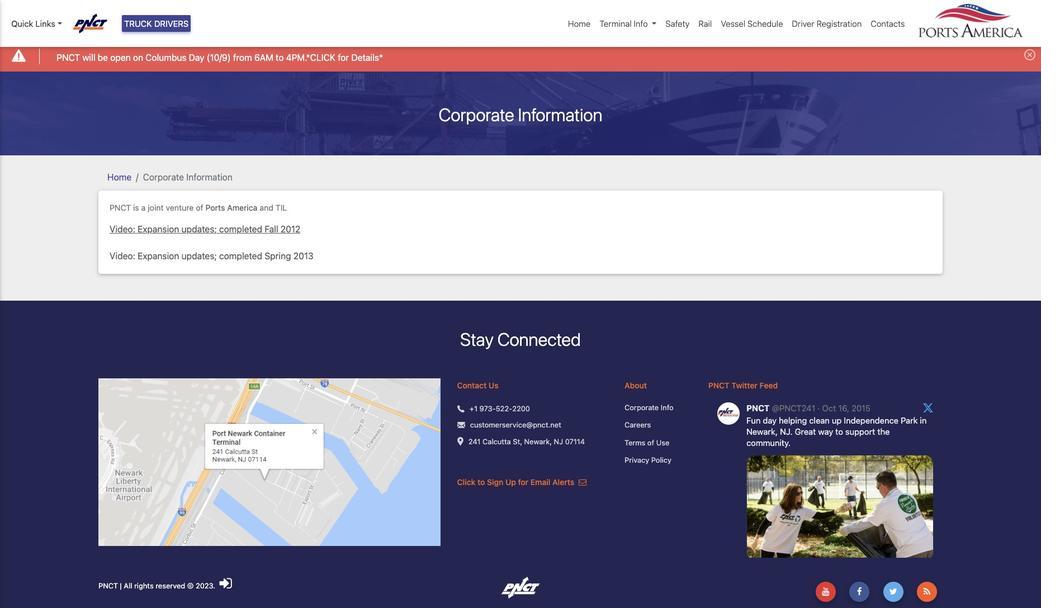 Task type: vqa. For each thing, say whether or not it's contained in the screenshot.
"Empty Return" in the left top of the page
no



Task type: describe. For each thing, give the bounding box(es) containing it.
ports
[[206, 203, 225, 212]]

0 horizontal spatial corporate information
[[143, 172, 233, 182]]

and
[[260, 203, 273, 212]]

columbus
[[146, 52, 186, 62]]

joint
[[148, 203, 164, 212]]

contacts link
[[866, 13, 909, 34]]

terms of use link
[[625, 438, 691, 448]]

is
[[133, 203, 139, 212]]

click to sign up for email alerts link
[[457, 477, 587, 487]]

newark,
[[524, 437, 552, 446]]

1 horizontal spatial of
[[647, 438, 654, 447]]

quick links
[[11, 18, 55, 28]]

1 horizontal spatial to
[[477, 477, 485, 487]]

st,
[[513, 437, 522, 446]]

privacy policy
[[625, 456, 671, 465]]

use
[[656, 438, 669, 447]]

for inside "link"
[[338, 52, 349, 62]]

terminal info link
[[595, 13, 661, 34]]

all
[[124, 581, 132, 590]]

links
[[35, 18, 55, 28]]

terms of use
[[625, 438, 669, 447]]

4pm.*click
[[286, 52, 335, 62]]

details*
[[351, 52, 383, 62]]

2012
[[281, 224, 300, 234]]

feed
[[760, 381, 778, 390]]

pnct for pnct will be open on columbus day (10/9) from 6am to 4pm.*click for details*
[[57, 52, 80, 62]]

contacts
[[871, 18, 905, 28]]

0 horizontal spatial of
[[196, 203, 203, 212]]

reserved
[[156, 581, 185, 590]]

info for terminal info
[[634, 18, 648, 28]]

driver registration link
[[787, 13, 866, 34]]

up
[[505, 477, 516, 487]]

pnct twitter feed
[[708, 381, 778, 390]]

spring
[[265, 251, 291, 261]]

info for corporate info
[[661, 403, 674, 412]]

stay
[[460, 329, 494, 350]]

policy
[[651, 456, 671, 465]]

twitter
[[732, 381, 758, 390]]

1 vertical spatial information
[[186, 172, 233, 182]]

rail link
[[694, 13, 716, 34]]

quick links link
[[11, 17, 62, 30]]

(10/9)
[[207, 52, 231, 62]]

241
[[468, 437, 481, 446]]

video: expansion updates; completed fall 2012
[[110, 224, 300, 234]]

07114
[[565, 437, 585, 446]]

privacy
[[625, 456, 649, 465]]

customerservice@pnct.net link
[[470, 420, 561, 431]]

quick
[[11, 18, 33, 28]]

241 calcutta st, newark, nj 07114
[[468, 437, 585, 446]]

registration
[[817, 18, 862, 28]]

from
[[233, 52, 252, 62]]

nj
[[554, 437, 563, 446]]

careers
[[625, 421, 651, 429]]

video: expansion updates; completed spring 2013
[[110, 251, 313, 261]]

241 calcutta st, newark, nj 07114 link
[[468, 436, 585, 447]]

to inside "link"
[[276, 52, 284, 62]]

|
[[120, 581, 122, 590]]

a
[[141, 203, 146, 212]]

alerts
[[552, 477, 574, 487]]

terminal
[[600, 18, 632, 28]]

truck
[[124, 18, 152, 28]]

til
[[276, 203, 287, 212]]

safety link
[[661, 13, 694, 34]]

privacy policy link
[[625, 455, 691, 466]]

2200
[[512, 404, 530, 413]]

connected
[[497, 329, 581, 350]]

updates; for spring
[[181, 251, 217, 261]]

522-
[[496, 404, 512, 413]]

6am
[[254, 52, 273, 62]]

terms
[[625, 438, 645, 447]]

2 horizontal spatial corporate
[[625, 403, 659, 412]]

truck drivers link
[[122, 15, 191, 32]]

video: for video: expansion updates; completed spring 2013
[[110, 251, 135, 261]]

2023.
[[196, 581, 215, 590]]

safety
[[666, 18, 690, 28]]

be
[[98, 52, 108, 62]]

ports america link
[[206, 203, 257, 212]]

click
[[457, 477, 475, 487]]



Task type: locate. For each thing, give the bounding box(es) containing it.
day
[[189, 52, 204, 62]]

on
[[133, 52, 143, 62]]

driver
[[792, 18, 814, 28]]

of left ports
[[196, 203, 203, 212]]

2 updates; from the top
[[181, 251, 217, 261]]

video: expansion updates; completed fall 2012 link
[[110, 223, 931, 236]]

close image
[[1024, 49, 1035, 61]]

truck drivers
[[124, 18, 189, 28]]

pnct inside pnct will be open on columbus day (10/9) from 6am to 4pm.*click for details* "link"
[[57, 52, 80, 62]]

venture
[[166, 203, 194, 212]]

pnct left the "|"
[[98, 581, 118, 590]]

0 vertical spatial expansion
[[138, 224, 179, 234]]

973-
[[479, 404, 496, 413]]

pnct | all rights reserved © 2023.
[[98, 581, 217, 590]]

pnct left will
[[57, 52, 80, 62]]

1 vertical spatial updates;
[[181, 251, 217, 261]]

for
[[338, 52, 349, 62], [518, 477, 528, 487]]

contact
[[457, 381, 487, 390]]

sign
[[487, 477, 503, 487]]

1 horizontal spatial information
[[518, 104, 602, 125]]

vessel schedule
[[721, 18, 783, 28]]

0 vertical spatial corporate information
[[439, 104, 602, 125]]

2 completed from the top
[[219, 251, 262, 261]]

envelope o image
[[579, 478, 587, 486]]

1 video: from the top
[[110, 224, 135, 234]]

vessel
[[721, 18, 745, 28]]

expansion for video: expansion updates; completed spring 2013
[[138, 251, 179, 261]]

corporate
[[439, 104, 514, 125], [143, 172, 184, 182], [625, 403, 659, 412]]

0 vertical spatial to
[[276, 52, 284, 62]]

info up "careers" 'link'
[[661, 403, 674, 412]]

of left use
[[647, 438, 654, 447]]

email
[[530, 477, 550, 487]]

driver registration
[[792, 18, 862, 28]]

sign in image
[[220, 576, 232, 591]]

0 horizontal spatial information
[[186, 172, 233, 182]]

2 video: from the top
[[110, 251, 135, 261]]

2013
[[293, 251, 313, 261]]

0 horizontal spatial home
[[107, 172, 131, 182]]

home link
[[564, 13, 595, 34], [107, 172, 131, 182]]

1 updates; from the top
[[181, 224, 217, 234]]

video: for video: expansion updates; completed fall 2012
[[110, 224, 135, 234]]

0 vertical spatial information
[[518, 104, 602, 125]]

of
[[196, 203, 203, 212], [647, 438, 654, 447]]

1 expansion from the top
[[138, 224, 179, 234]]

0 vertical spatial home
[[568, 18, 591, 28]]

corporate information
[[439, 104, 602, 125], [143, 172, 233, 182]]

0 vertical spatial video:
[[110, 224, 135, 234]]

expansion inside video: expansion updates; completed fall 2012 link
[[138, 224, 179, 234]]

completed for fall
[[219, 224, 262, 234]]

video: expansion updates; completed spring 2013 link
[[110, 249, 931, 263]]

0 vertical spatial info
[[634, 18, 648, 28]]

0 vertical spatial of
[[196, 203, 203, 212]]

1 vertical spatial info
[[661, 403, 674, 412]]

pnct for pnct twitter feed
[[708, 381, 729, 390]]

1 vertical spatial video:
[[110, 251, 135, 261]]

1 vertical spatial home link
[[107, 172, 131, 182]]

completed down america
[[219, 224, 262, 234]]

click to sign up for email alerts
[[457, 477, 576, 487]]

0 vertical spatial updates;
[[181, 224, 217, 234]]

1 vertical spatial expansion
[[138, 251, 179, 261]]

completed left spring
[[219, 251, 262, 261]]

for left details*
[[338, 52, 349, 62]]

about
[[625, 381, 647, 390]]

0 vertical spatial completed
[[219, 224, 262, 234]]

0 horizontal spatial home link
[[107, 172, 131, 182]]

1 vertical spatial for
[[518, 477, 528, 487]]

1 horizontal spatial corporate information
[[439, 104, 602, 125]]

1 vertical spatial of
[[647, 438, 654, 447]]

1 horizontal spatial home
[[568, 18, 591, 28]]

0 vertical spatial for
[[338, 52, 349, 62]]

video:
[[110, 224, 135, 234], [110, 251, 135, 261]]

expansion for video: expansion updates; completed fall 2012
[[138, 224, 179, 234]]

careers link
[[625, 420, 691, 431]]

1 vertical spatial corporate
[[143, 172, 184, 182]]

updates;
[[181, 224, 217, 234], [181, 251, 217, 261]]

rail
[[698, 18, 712, 28]]

0 horizontal spatial info
[[634, 18, 648, 28]]

+1 973-522-2200 link
[[470, 403, 530, 414]]

+1
[[470, 404, 477, 413]]

0 horizontal spatial to
[[276, 52, 284, 62]]

0 vertical spatial home link
[[564, 13, 595, 34]]

rights
[[134, 581, 154, 590]]

pnct will be open on columbus day (10/9) from 6am to 4pm.*click for details* link
[[57, 51, 383, 64]]

pnct for pnct | all rights reserved © 2023.
[[98, 581, 118, 590]]

1 horizontal spatial home link
[[564, 13, 595, 34]]

2 vertical spatial corporate
[[625, 403, 659, 412]]

information
[[518, 104, 602, 125], [186, 172, 233, 182]]

info
[[634, 18, 648, 28], [661, 403, 674, 412]]

1 vertical spatial home
[[107, 172, 131, 182]]

updates; for fall
[[181, 224, 217, 234]]

to right 6am
[[276, 52, 284, 62]]

drivers
[[154, 18, 189, 28]]

2 expansion from the top
[[138, 251, 179, 261]]

home
[[568, 18, 591, 28], [107, 172, 131, 182]]

pnct left twitter
[[708, 381, 729, 390]]

contact us
[[457, 381, 499, 390]]

for right up at the bottom left of page
[[518, 477, 528, 487]]

pnct will be open on columbus day (10/9) from 6am to 4pm.*click for details* alert
[[0, 41, 1041, 71]]

pnct will be open on columbus day (10/9) from 6am to 4pm.*click for details*
[[57, 52, 383, 62]]

pnct left is
[[110, 203, 131, 212]]

corporate info
[[625, 403, 674, 412]]

pnct for pnct is a joint venture of ports america and til
[[110, 203, 131, 212]]

will
[[82, 52, 95, 62]]

1 horizontal spatial for
[[518, 477, 528, 487]]

pnct is a joint venture of ports america and til
[[110, 203, 287, 212]]

+1 973-522-2200
[[470, 404, 530, 413]]

updates; down video: expansion updates; completed fall 2012
[[181, 251, 217, 261]]

open
[[110, 52, 131, 62]]

1 completed from the top
[[219, 224, 262, 234]]

1 horizontal spatial corporate
[[439, 104, 514, 125]]

completed for spring
[[219, 251, 262, 261]]

pnct
[[57, 52, 80, 62], [110, 203, 131, 212], [708, 381, 729, 390], [98, 581, 118, 590]]

1 vertical spatial completed
[[219, 251, 262, 261]]

1 vertical spatial to
[[477, 477, 485, 487]]

calcutta
[[483, 437, 511, 446]]

terminal info
[[600, 18, 648, 28]]

stay connected
[[460, 329, 581, 350]]

0 horizontal spatial for
[[338, 52, 349, 62]]

0 vertical spatial corporate
[[439, 104, 514, 125]]

1 horizontal spatial info
[[661, 403, 674, 412]]

0 horizontal spatial corporate
[[143, 172, 184, 182]]

expansion inside video: expansion updates; completed spring 2013 link
[[138, 251, 179, 261]]

to left sign
[[477, 477, 485, 487]]

us
[[489, 381, 499, 390]]

updates; down pnct is a joint venture of ports america and til
[[181, 224, 217, 234]]

vessel schedule link
[[716, 13, 787, 34]]

corporate info link
[[625, 402, 691, 413]]

info right terminal
[[634, 18, 648, 28]]

©
[[187, 581, 194, 590]]

schedule
[[748, 18, 783, 28]]

1 vertical spatial corporate information
[[143, 172, 233, 182]]

completed
[[219, 224, 262, 234], [219, 251, 262, 261]]

america
[[227, 203, 257, 212]]



